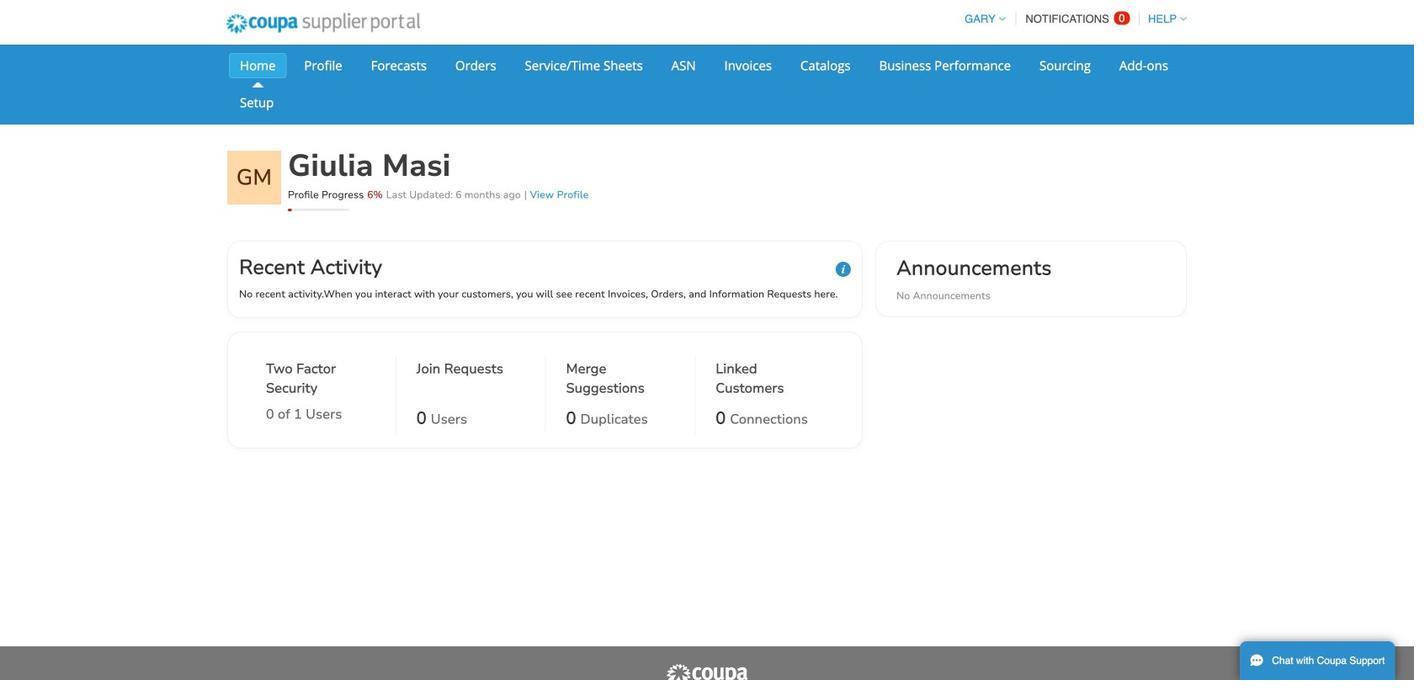 Task type: describe. For each thing, give the bounding box(es) containing it.
1 vertical spatial coupa supplier portal image
[[665, 664, 749, 680]]

gm image
[[227, 151, 281, 205]]



Task type: locate. For each thing, give the bounding box(es) containing it.
0 horizontal spatial coupa supplier portal image
[[215, 3, 432, 45]]

0 vertical spatial coupa supplier portal image
[[215, 3, 432, 45]]

navigation
[[958, 3, 1187, 35]]

coupa supplier portal image
[[215, 3, 432, 45], [665, 664, 749, 680]]

additional information image
[[836, 262, 851, 277]]

1 horizontal spatial coupa supplier portal image
[[665, 664, 749, 680]]



Task type: vqa. For each thing, say whether or not it's contained in the screenshot.
leftmost Coupa Supplier Portal IMAGE
yes



